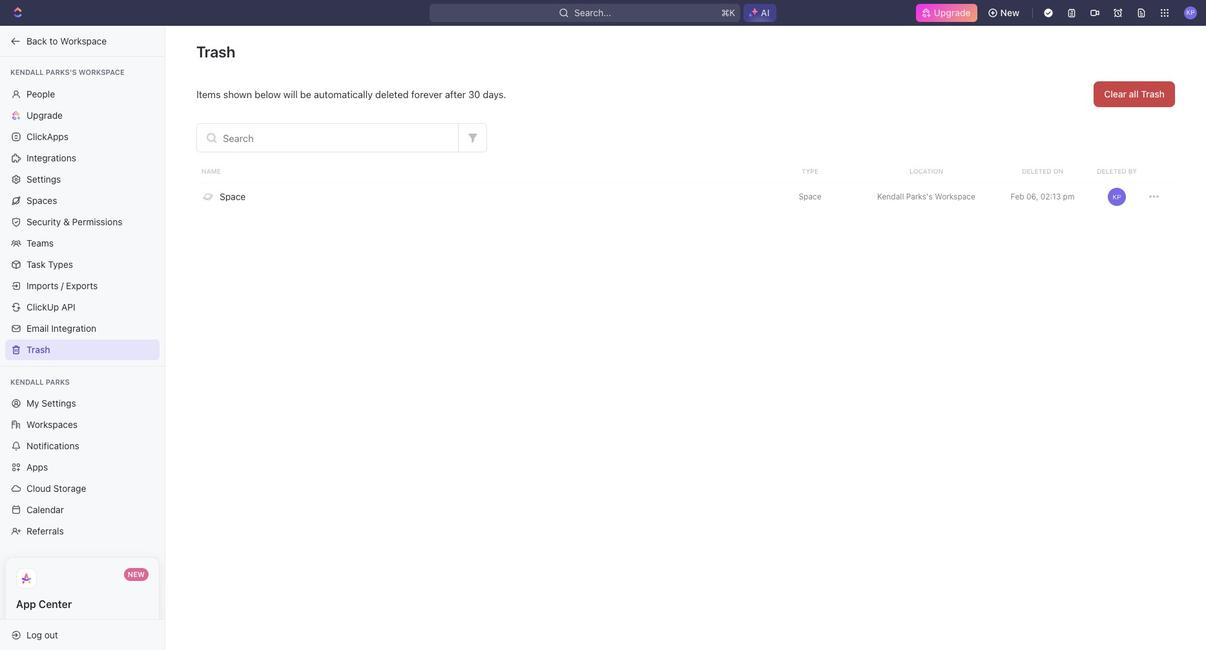 Task type: describe. For each thing, give the bounding box(es) containing it.
integrations link
[[5, 148, 160, 168]]

0 horizontal spatial kp
[[1113, 193, 1122, 201]]

clickup api link
[[5, 297, 160, 318]]

email
[[26, 323, 49, 334]]

items shown below will be automatically deleted forever after 30 days.
[[196, 89, 506, 100]]

clickup
[[26, 301, 59, 312]]

log
[[26, 630, 42, 641]]

parks
[[46, 378, 70, 386]]

deleted for deleted by
[[1097, 167, 1127, 175]]

task
[[26, 259, 46, 270]]

integrations
[[26, 152, 76, 163]]

referrals link
[[5, 522, 160, 542]]

clear
[[1105, 89, 1127, 100]]

1 vertical spatial upgrade
[[26, 110, 63, 121]]

automatically
[[314, 89, 373, 100]]

on
[[1054, 167, 1064, 175]]

teams link
[[5, 233, 160, 254]]

ai
[[761, 7, 770, 18]]

notifications link
[[5, 436, 160, 457]]

cloud storage
[[26, 483, 86, 494]]

0 vertical spatial parks's
[[46, 68, 77, 76]]

workspaces link
[[5, 415, 160, 436]]

cloud storage link
[[5, 479, 160, 500]]

1 vertical spatial settings
[[42, 398, 76, 409]]

0 vertical spatial upgrade link
[[916, 4, 978, 22]]

be
[[300, 89, 311, 100]]

notifications
[[26, 441, 79, 452]]

calendar link
[[5, 500, 160, 521]]

1 horizontal spatial space
[[799, 192, 822, 201]]

new button
[[983, 3, 1028, 23]]

types
[[48, 259, 73, 270]]

/
[[61, 280, 64, 291]]

Search text field
[[197, 124, 458, 152]]

out
[[44, 630, 58, 641]]

center
[[39, 599, 72, 611]]

back to workspace button
[[5, 31, 153, 51]]

kendall for people
[[10, 68, 44, 76]]

kendall for my settings
[[10, 378, 44, 386]]

security
[[26, 216, 61, 227]]

deleted for deleted on
[[1022, 167, 1052, 175]]

my
[[26, 398, 39, 409]]

permissions
[[72, 216, 122, 227]]

clickapps link
[[5, 126, 160, 147]]

1 vertical spatial kendall parks's workspace
[[878, 192, 976, 201]]

back
[[26, 35, 47, 46]]

cloud
[[26, 483, 51, 494]]

calendar
[[26, 505, 64, 516]]

app center
[[16, 599, 72, 611]]

task types link
[[5, 254, 160, 275]]

email integration link
[[5, 318, 160, 339]]

clear all trash
[[1105, 89, 1165, 100]]

settings link
[[5, 169, 160, 190]]

clear all trash button
[[1094, 81, 1176, 107]]

ai button
[[744, 4, 777, 22]]

deleted
[[375, 89, 409, 100]]

people link
[[5, 84, 160, 104]]

kp inside dropdown button
[[1187, 9, 1195, 16]]

30
[[469, 89, 480, 100]]

workspace inside button
[[60, 35, 107, 46]]

1 horizontal spatial upgrade
[[934, 7, 971, 18]]

1 vertical spatial kendall
[[878, 192, 904, 201]]

teams
[[26, 238, 54, 248]]

pm
[[1064, 192, 1075, 201]]

imports
[[26, 280, 58, 291]]

new inside "button"
[[1001, 7, 1020, 18]]

clickup api
[[26, 301, 75, 312]]

days.
[[483, 89, 506, 100]]

location
[[910, 167, 944, 175]]



Task type: locate. For each thing, give the bounding box(es) containing it.
trash
[[196, 43, 235, 61], [1141, 89, 1165, 100], [26, 344, 50, 355]]

imports / exports
[[26, 280, 98, 291]]

&
[[63, 216, 70, 227]]

0 vertical spatial new
[[1001, 7, 1020, 18]]

1 vertical spatial kp
[[1113, 193, 1122, 201]]

0 vertical spatial kendall
[[10, 68, 44, 76]]

⌘k
[[721, 7, 735, 18]]

trash down email
[[26, 344, 50, 355]]

api
[[61, 301, 75, 312]]

deleted left on
[[1022, 167, 1052, 175]]

after
[[445, 89, 466, 100]]

0 horizontal spatial new
[[128, 571, 145, 579]]

upgrade left new "button"
[[934, 7, 971, 18]]

kendall
[[10, 68, 44, 76], [878, 192, 904, 201], [10, 378, 44, 386]]

2 vertical spatial trash
[[26, 344, 50, 355]]

upgrade link down people link
[[5, 105, 160, 126]]

2 vertical spatial kendall
[[10, 378, 44, 386]]

my settings link
[[5, 394, 160, 414]]

type
[[802, 167, 819, 175]]

06,
[[1027, 192, 1039, 201]]

1 vertical spatial parks's
[[907, 192, 933, 201]]

space down name
[[220, 191, 246, 202]]

dropdown menu image
[[1150, 192, 1159, 202]]

storage
[[53, 483, 86, 494]]

trash right all
[[1141, 89, 1165, 100]]

kp
[[1187, 9, 1195, 16], [1113, 193, 1122, 201]]

1 horizontal spatial upgrade link
[[916, 4, 978, 22]]

kendall parks's workspace
[[10, 68, 125, 76], [878, 192, 976, 201]]

2 horizontal spatial trash
[[1141, 89, 1165, 100]]

workspace right to
[[60, 35, 107, 46]]

apps
[[26, 462, 48, 473]]

0 horizontal spatial upgrade
[[26, 110, 63, 121]]

0 vertical spatial kendall parks's workspace
[[10, 68, 125, 76]]

task types
[[26, 259, 73, 270]]

parks's down the location
[[907, 192, 933, 201]]

1 vertical spatial upgrade link
[[5, 105, 160, 126]]

trash up items
[[196, 43, 235, 61]]

app
[[16, 599, 36, 611]]

1 horizontal spatial deleted
[[1097, 167, 1127, 175]]

workspace up people link
[[79, 68, 125, 76]]

0 horizontal spatial deleted
[[1022, 167, 1052, 175]]

workspace
[[60, 35, 107, 46], [79, 68, 125, 76], [935, 192, 976, 201]]

parks's
[[46, 68, 77, 76], [907, 192, 933, 201]]

1 horizontal spatial kendall parks's workspace
[[878, 192, 976, 201]]

0 vertical spatial kp
[[1187, 9, 1195, 16]]

settings up spaces
[[26, 174, 61, 185]]

0 vertical spatial trash
[[196, 43, 235, 61]]

feb
[[1011, 192, 1025, 201]]

1 deleted from the left
[[1022, 167, 1052, 175]]

forever
[[411, 89, 443, 100]]

security & permissions link
[[5, 212, 160, 232]]

people
[[26, 88, 55, 99]]

upgrade link
[[916, 4, 978, 22], [5, 105, 160, 126]]

0 vertical spatial upgrade
[[934, 7, 971, 18]]

2 vertical spatial workspace
[[935, 192, 976, 201]]

trash inside button
[[1141, 89, 1165, 100]]

clickapps
[[26, 131, 68, 142]]

kendall parks
[[10, 378, 70, 386]]

email integration
[[26, 323, 96, 334]]

to
[[49, 35, 58, 46]]

upgrade up clickapps
[[26, 110, 63, 121]]

workspaces
[[26, 419, 78, 430]]

space
[[220, 191, 246, 202], [799, 192, 822, 201]]

all
[[1129, 89, 1139, 100]]

my settings
[[26, 398, 76, 409]]

items
[[196, 89, 221, 100]]

integration
[[51, 323, 96, 334]]

shown
[[223, 89, 252, 100]]

parks's up people
[[46, 68, 77, 76]]

0 vertical spatial workspace
[[60, 35, 107, 46]]

apps link
[[5, 458, 160, 478]]

feb 06, 02:13 pm
[[1011, 192, 1075, 201]]

1 vertical spatial workspace
[[79, 68, 125, 76]]

1 horizontal spatial new
[[1001, 7, 1020, 18]]

back to workspace
[[26, 35, 107, 46]]

0 horizontal spatial space
[[220, 191, 246, 202]]

security & permissions
[[26, 216, 122, 227]]

upgrade link left new "button"
[[916, 4, 978, 22]]

1 horizontal spatial trash
[[196, 43, 235, 61]]

will
[[283, 89, 298, 100]]

spaces
[[26, 195, 57, 206]]

deleted
[[1022, 167, 1052, 175], [1097, 167, 1127, 175]]

settings
[[26, 174, 61, 185], [42, 398, 76, 409]]

0 horizontal spatial kendall parks's workspace
[[10, 68, 125, 76]]

1 vertical spatial new
[[128, 571, 145, 579]]

exports
[[66, 280, 98, 291]]

log out button
[[5, 625, 154, 646]]

0 horizontal spatial trash
[[26, 344, 50, 355]]

0 horizontal spatial parks's
[[46, 68, 77, 76]]

search...
[[574, 7, 611, 18]]

name
[[202, 167, 221, 175]]

kp button
[[1181, 3, 1201, 23]]

kendall parks's workspace down the location
[[878, 192, 976, 201]]

log out
[[26, 630, 58, 641]]

0 horizontal spatial upgrade link
[[5, 105, 160, 126]]

deleted by
[[1097, 167, 1137, 175]]

trash link
[[5, 340, 160, 360]]

deleted left by
[[1097, 167, 1127, 175]]

1 horizontal spatial parks's
[[907, 192, 933, 201]]

below
[[255, 89, 281, 100]]

1 horizontal spatial kp
[[1187, 9, 1195, 16]]

upgrade
[[934, 7, 971, 18], [26, 110, 63, 121]]

workspace down the location
[[935, 192, 976, 201]]

spaces link
[[5, 190, 160, 211]]

referrals
[[26, 526, 64, 537]]

0 vertical spatial settings
[[26, 174, 61, 185]]

02:13
[[1041, 192, 1061, 201]]

settings down parks
[[42, 398, 76, 409]]

kendall parks's workspace up people link
[[10, 68, 125, 76]]

deleted on
[[1022, 167, 1064, 175]]

2 deleted from the left
[[1097, 167, 1127, 175]]

space down type
[[799, 192, 822, 201]]

imports / exports link
[[5, 276, 160, 296]]

new
[[1001, 7, 1020, 18], [128, 571, 145, 579]]

by
[[1129, 167, 1137, 175]]

1 vertical spatial trash
[[1141, 89, 1165, 100]]



Task type: vqa. For each thing, say whether or not it's contained in the screenshot.
Kendall related to People
yes



